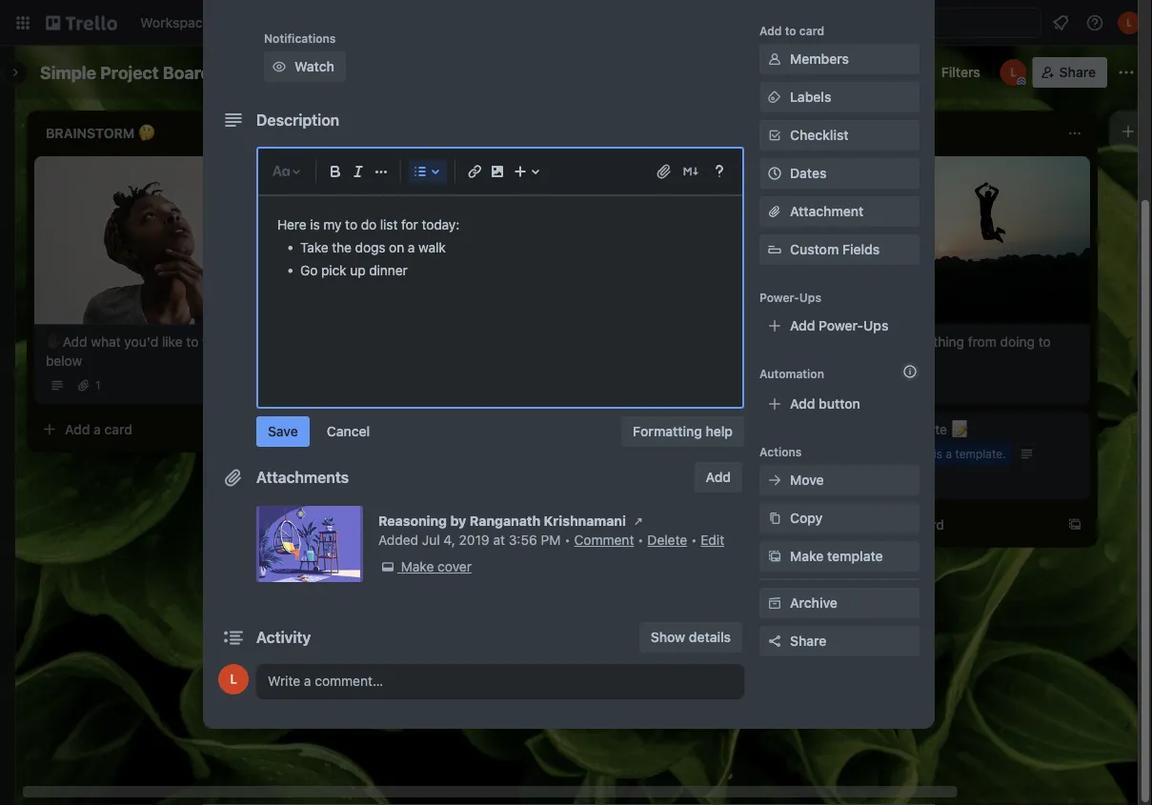 Task type: locate. For each thing, give the bounding box(es) containing it.
2 horizontal spatial is
[[934, 448, 943, 461]]

✋🏿 up below
[[46, 334, 59, 350]]

2 ✋🏿 from the left
[[587, 334, 601, 350]]

krishnamani
[[544, 513, 626, 529]]

1 horizontal spatial share button
[[1033, 57, 1108, 88]]

sm image for archive
[[766, 594, 785, 613]]

sm image inside archive link
[[766, 594, 785, 613]]

✋🏿
[[46, 334, 59, 350], [587, 334, 601, 350], [858, 334, 871, 350]]

sm image down add to card
[[766, 50, 785, 69]]

sm image inside labels link
[[766, 88, 785, 107]]

added
[[378, 532, 419, 548]]

card
[[800, 24, 825, 37], [375, 402, 403, 418], [104, 422, 133, 437], [646, 422, 674, 437], [907, 448, 931, 461], [917, 517, 945, 533]]

add up below
[[63, 334, 87, 350]]

sm image left "checklist"
[[766, 126, 785, 145]]

ups up done
[[864, 318, 889, 334]]

add down power-ups
[[790, 318, 816, 334]]

members
[[790, 51, 849, 67]]

to left do at the left of page
[[345, 217, 358, 233]]

✋🏿 up started
[[587, 334, 601, 350]]

0 horizontal spatial luigibowers16 (luigibowers161) image
[[218, 665, 249, 695]]

here inside ✋🏿 move anything that is actually started here
[[635, 353, 662, 369]]

formatting help
[[633, 424, 733, 440]]

make
[[790, 549, 824, 564], [401, 559, 434, 575]]

below
[[46, 353, 82, 369]]

ranganath
[[470, 513, 541, 529]]

open help dialog image
[[708, 160, 731, 183]]

0 vertical spatial share
[[1060, 64, 1096, 80]]

share left "show menu" icon
[[1060, 64, 1096, 80]]

add a card down started
[[606, 422, 674, 437]]

add up cancel at bottom left
[[336, 402, 361, 418]]

dates button
[[760, 158, 920, 189]]

formatting
[[633, 424, 702, 440]]

is inside ✋🏿 move anything that is actually started here
[[726, 334, 736, 350]]

0 horizontal spatial here
[[635, 353, 662, 369]]

cancel
[[327, 424, 370, 440]]

dogs
[[355, 240, 386, 256]]

1 anything from the left
[[641, 334, 694, 350]]

sm image inside move link
[[766, 471, 785, 490]]

0 vertical spatial is
[[310, 217, 320, 233]]

ups up add power-ups
[[800, 291, 822, 304]]

filters button
[[913, 57, 986, 88]]

1 vertical spatial create from template… image
[[256, 422, 271, 437]]

0 horizontal spatial share button
[[760, 626, 920, 657]]

luigibowers16 (luigibowers161) image
[[1001, 59, 1027, 86], [218, 665, 249, 695]]

sm image down added
[[378, 558, 398, 577]]

is left my
[[310, 217, 320, 233]]

✋🏿 inside ✋🏿 move anything that is actually started here
[[587, 334, 601, 350]]

attachments
[[256, 469, 349, 487]]

lists image
[[409, 160, 432, 183]]

sm image
[[766, 50, 785, 69], [270, 57, 289, 76], [766, 88, 785, 107], [766, 126, 785, 145], [766, 471, 785, 490]]

sm image for move
[[766, 471, 785, 490]]

sm image
[[766, 509, 785, 528], [629, 512, 648, 531], [766, 547, 785, 566], [378, 558, 398, 577], [766, 594, 785, 613]]

sm image left archive
[[766, 594, 785, 613]]

share down archive
[[790, 634, 827, 649]]

move inside ✋🏿 move anything that is actually started here
[[604, 334, 638, 350]]

1 horizontal spatial power-
[[819, 318, 864, 334]]

card template 📝
[[858, 422, 965, 437]]

on right work
[[236, 334, 251, 350]]

0 horizontal spatial make
[[401, 559, 434, 575]]

move up started
[[604, 334, 638, 350]]

here right started
[[635, 353, 662, 369]]

1 ✋🏿 from the left
[[46, 334, 59, 350]]

1 vertical spatial ups
[[864, 318, 889, 334]]

share button
[[1033, 57, 1108, 88], [760, 626, 920, 657]]

0 horizontal spatial anything
[[641, 334, 694, 350]]

anything
[[641, 334, 694, 350], [912, 334, 965, 350]]

on down list
[[389, 240, 404, 256]]

dates
[[790, 165, 827, 181]]

1 horizontal spatial make
[[790, 549, 824, 564]]

share
[[1060, 64, 1096, 80], [790, 634, 827, 649]]

to right like
[[186, 334, 199, 350]]

here inside ✋🏿 move anything from doing to done here
[[893, 353, 920, 369]]

0 horizontal spatial share
[[790, 634, 827, 649]]

make inside "link"
[[401, 559, 434, 575]]

make down jul
[[401, 559, 434, 575]]

board
[[163, 62, 212, 82], [326, 64, 363, 80]]

is right that
[[726, 334, 736, 350]]

custom fields
[[790, 242, 880, 257]]

0 vertical spatial ups
[[800, 291, 822, 304]]

3 ✋🏿 from the left
[[858, 334, 871, 350]]

template
[[828, 549, 883, 564]]

✋🏿 for ✋🏿 add what you'd like to work on below
[[46, 334, 59, 350]]

edit
[[701, 532, 725, 548]]

add down help
[[706, 470, 731, 485]]

✋🏿 inside ✋🏿 move anything from doing to done here
[[858, 334, 871, 350]]

project
[[100, 62, 159, 82]]

simple project board
[[40, 62, 212, 82]]

here for started
[[635, 353, 662, 369]]

sm image inside checklist 'link'
[[766, 126, 785, 145]]

ups
[[800, 291, 822, 304], [864, 318, 889, 334]]

edit card image
[[254, 165, 269, 180]]

anything left from on the top right of page
[[912, 334, 965, 350]]

1 horizontal spatial share
[[1060, 64, 1096, 80]]

1 horizontal spatial here
[[893, 353, 920, 369]]

1 vertical spatial on
[[236, 334, 251, 350]]

4
[[891, 474, 899, 488]]

anything left that
[[641, 334, 694, 350]]

0 vertical spatial create from template… image
[[526, 403, 542, 418]]

image image
[[486, 160, 509, 183]]

my
[[324, 217, 342, 233]]

0 horizontal spatial ✋🏿
[[46, 334, 59, 350]]

save button
[[256, 417, 310, 447]]

2 here from the left
[[893, 353, 920, 369]]

create from template… image
[[526, 403, 542, 418], [256, 422, 271, 437]]

add a card down 4
[[877, 517, 945, 533]]

a inside here is my to do list for today: take the dogs on a walk go pick up dinner
[[408, 240, 415, 256]]

board button
[[294, 57, 396, 88]]

formatting help link
[[622, 417, 745, 447]]

0 horizontal spatial move
[[604, 334, 638, 350]]

what
[[91, 334, 121, 350]]

actually
[[739, 334, 787, 350]]

1 vertical spatial power-
[[819, 318, 864, 334]]

sm image left watch
[[270, 57, 289, 76]]

share button down the 0 notifications icon
[[1033, 57, 1108, 88]]

board inside text field
[[163, 62, 212, 82]]

power- up actually at the top
[[760, 291, 800, 304]]

checklist
[[790, 127, 849, 143]]

started
[[587, 353, 631, 369]]

move up copy
[[790, 472, 824, 488]]

do
[[361, 217, 377, 233]]

1 horizontal spatial on
[[389, 240, 404, 256]]

delete
[[648, 532, 688, 548]]

walk
[[419, 240, 446, 256]]

here
[[635, 353, 662, 369], [893, 353, 920, 369]]

comment link
[[574, 532, 634, 548]]

✋🏿 for ✋🏿 move anything that is actually started here
[[587, 334, 601, 350]]

add a card up cancel at bottom left
[[336, 402, 403, 418]]

1 vertical spatial is
[[726, 334, 736, 350]]

add down the "automation"
[[790, 396, 816, 412]]

more formatting image
[[370, 160, 393, 183]]

move up done
[[875, 334, 908, 350]]

1 here from the left
[[635, 353, 662, 369]]

on inside ✋🏿 add what you'd like to work on below
[[236, 334, 251, 350]]

attach and insert link image
[[655, 162, 674, 181]]

add to card
[[760, 24, 825, 37]]

power-
[[760, 291, 800, 304], [819, 318, 864, 334]]

add power-ups
[[790, 318, 889, 334]]

make template link
[[760, 542, 920, 572]]

2 horizontal spatial move
[[875, 334, 908, 350]]

notifications
[[264, 31, 336, 45]]

0 horizontal spatial create from template… image
[[256, 422, 271, 437]]

attachment
[[790, 204, 864, 219]]

✋🏿 inside ✋🏿 add what you'd like to work on below
[[46, 334, 59, 350]]

sm image left copy
[[766, 509, 785, 528]]

1 horizontal spatial is
[[726, 334, 736, 350]]

to right doing
[[1039, 334, 1051, 350]]

Search field
[[874, 9, 1041, 37]]

sm image inside copy link
[[766, 509, 785, 528]]

done
[[858, 353, 889, 369]]

0 vertical spatial luigibowers16 (luigibowers161) image
[[1001, 59, 1027, 86]]

add down /
[[877, 517, 902, 533]]

sm image left make template
[[766, 547, 785, 566]]

help
[[706, 424, 733, 440]]

2 horizontal spatial ✋🏿
[[858, 334, 871, 350]]

anything inside ✋🏿 move anything from doing to done here
[[912, 334, 965, 350]]

0 horizontal spatial board
[[163, 62, 212, 82]]

sm image for watch
[[270, 57, 289, 76]]

✋🏿 up done
[[858, 334, 871, 350]]

sm image down actions at the bottom of page
[[766, 471, 785, 490]]

add left formatting
[[606, 422, 632, 437]]

move for started
[[604, 334, 638, 350]]

0 vertical spatial on
[[389, 240, 404, 256]]

1 horizontal spatial anything
[[912, 334, 965, 350]]

add power-ups link
[[760, 311, 920, 341]]

move inside ✋🏿 move anything from doing to done here
[[875, 334, 908, 350]]

cancel button
[[315, 417, 382, 447]]

power- up done
[[819, 318, 864, 334]]

2 anything from the left
[[912, 334, 965, 350]]

0 horizontal spatial is
[[310, 217, 320, 233]]

sm image inside watch 'button'
[[270, 57, 289, 76]]

move
[[604, 334, 638, 350], [875, 334, 908, 350], [790, 472, 824, 488]]

1 horizontal spatial board
[[326, 64, 363, 80]]

is down template
[[934, 448, 943, 461]]

this card is a template.
[[881, 448, 1006, 461]]

board right project on the left top
[[163, 62, 212, 82]]

0 horizontal spatial power-
[[760, 291, 800, 304]]

make down copy
[[790, 549, 824, 564]]

sm image for checklist
[[766, 126, 785, 145]]

power-ups
[[760, 291, 822, 304]]

copy
[[790, 511, 823, 526]]

list
[[380, 217, 398, 233]]

anything inside ✋🏿 move anything that is actually started here
[[641, 334, 694, 350]]

1 horizontal spatial ✋🏿
[[587, 334, 601, 350]]

sm image left labels
[[766, 88, 785, 107]]

sm image inside members link
[[766, 50, 785, 69]]

board down notifications
[[326, 64, 363, 80]]

sm image for labels
[[766, 88, 785, 107]]

a
[[408, 240, 415, 256], [364, 402, 372, 418], [94, 422, 101, 437], [635, 422, 642, 437], [946, 448, 952, 461], [906, 517, 913, 533]]

activity
[[256, 629, 311, 647]]

share button down archive link
[[760, 626, 920, 657]]

make for make cover
[[401, 559, 434, 575]]

make cover link
[[378, 558, 472, 577]]

2019
[[459, 532, 490, 548]]

1 horizontal spatial ups
[[864, 318, 889, 334]]

4,
[[444, 532, 456, 548]]

✋🏿 move anything from doing to done here link
[[858, 332, 1079, 371]]

here right done
[[893, 353, 920, 369]]

sm image inside make template link
[[766, 547, 785, 566]]

1 vertical spatial luigibowers16 (luigibowers161) image
[[218, 665, 249, 695]]

0 horizontal spatial on
[[236, 334, 251, 350]]

sm image for members
[[766, 50, 785, 69]]

0 vertical spatial share button
[[1033, 57, 1108, 88]]

add
[[760, 24, 782, 37], [790, 318, 816, 334], [63, 334, 87, 350], [790, 396, 816, 412], [336, 402, 361, 418], [65, 422, 90, 437], [606, 422, 632, 437], [706, 470, 731, 485], [877, 517, 902, 533]]

move link
[[760, 465, 920, 496]]



Task type: vqa. For each thing, say whether or not it's contained in the screenshot.
Watch Button
yes



Task type: describe. For each thing, give the bounding box(es) containing it.
1 vertical spatial share button
[[760, 626, 920, 657]]

show
[[651, 630, 686, 645]]

cover
[[438, 559, 472, 575]]

automation
[[760, 367, 825, 380]]

power ups image
[[852, 65, 867, 80]]

1 horizontal spatial move
[[790, 472, 824, 488]]

1 vertical spatial share
[[790, 634, 827, 649]]

2 vertical spatial is
[[934, 448, 943, 461]]

create from template… image
[[1068, 517, 1083, 533]]

watch button
[[264, 51, 346, 82]]

/ 4
[[888, 474, 899, 488]]

to inside ✋🏿 move anything from doing to done here
[[1039, 334, 1051, 350]]

1 horizontal spatial create from template… image
[[526, 403, 542, 418]]

reasoning by ranganath krishnamani
[[378, 513, 626, 529]]

Main content area, start typing to enter text. text field
[[277, 214, 724, 316]]

show details
[[651, 630, 731, 645]]

pick
[[321, 263, 347, 278]]

labels link
[[760, 82, 920, 113]]

anything for that
[[641, 334, 694, 350]]

view markdown image
[[682, 162, 701, 181]]

work
[[202, 334, 232, 350]]

0 horizontal spatial ups
[[800, 291, 822, 304]]

board inside button
[[326, 64, 363, 80]]

make template
[[790, 549, 883, 564]]

description
[[256, 111, 340, 129]]

move for done
[[875, 334, 908, 350]]

/
[[888, 474, 891, 488]]

up
[[350, 263, 366, 278]]

open information menu image
[[1086, 13, 1105, 32]]

sm image for copy
[[766, 509, 785, 528]]

✋🏿 move anything that is actually started here
[[587, 334, 787, 369]]

here for done
[[893, 353, 920, 369]]

template
[[891, 422, 948, 437]]

to inside here is my to do list for today: take the dogs on a walk go pick up dinner
[[345, 217, 358, 233]]

add button
[[790, 396, 861, 412]]

✋🏿 move anything from doing to done here
[[858, 334, 1051, 369]]

✋🏿 add what you'd like to work on below link
[[46, 332, 267, 371]]

3:56
[[509, 532, 538, 548]]

show menu image
[[1117, 63, 1136, 82]]

1
[[95, 379, 101, 392]]

card template 📝 link
[[858, 420, 1079, 439]]

italic ⌘i image
[[347, 160, 370, 183]]

to up members
[[785, 24, 797, 37]]

simple
[[40, 62, 96, 82]]

bold ⌘b image
[[324, 160, 347, 183]]

sm image for make template
[[766, 547, 785, 566]]

save
[[268, 424, 298, 440]]

custom fields button
[[760, 240, 920, 259]]

make for make template
[[790, 549, 824, 564]]

to inside ✋🏿 add what you'd like to work on below
[[186, 334, 199, 350]]

add a card down 1
[[65, 422, 133, 437]]

primary element
[[0, 0, 1153, 46]]

labels
[[790, 89, 832, 105]]

like
[[162, 334, 183, 350]]

details
[[689, 630, 731, 645]]

link image
[[463, 160, 486, 183]]

comment
[[574, 532, 634, 548]]

1 horizontal spatial luigibowers16 (luigibowers161) image
[[1001, 59, 1027, 86]]

template.
[[956, 448, 1006, 461]]

sm image for make cover
[[378, 558, 398, 577]]

editor toolbar toolbar
[[266, 156, 735, 187]]

today:
[[422, 217, 460, 233]]

reasoning
[[378, 513, 447, 529]]

pm
[[541, 532, 561, 548]]

that
[[698, 334, 722, 350]]

Write a comment text field
[[256, 665, 745, 699]]

add down below
[[65, 422, 90, 437]]

automation image
[[879, 57, 905, 84]]

📝
[[951, 422, 965, 437]]

edit link
[[701, 532, 725, 548]]

card
[[858, 422, 887, 437]]

0 vertical spatial power-
[[760, 291, 800, 304]]

is inside here is my to do list for today: take the dogs on a walk go pick up dinner
[[310, 217, 320, 233]]

take
[[300, 240, 328, 256]]

archive
[[790, 595, 838, 611]]

for
[[401, 217, 418, 233]]

by
[[450, 513, 467, 529]]

private image
[[267, 65, 282, 80]]

dinner
[[369, 263, 408, 278]]

make cover
[[401, 559, 472, 575]]

fields
[[843, 242, 880, 257]]

here is my to do list for today: take the dogs on a walk go pick up dinner
[[277, 217, 460, 278]]

doing
[[1001, 334, 1035, 350]]

add up members link
[[760, 24, 782, 37]]

checklist link
[[760, 120, 920, 151]]

anything for from
[[912, 334, 965, 350]]

actions
[[760, 445, 802, 459]]

delete link
[[648, 532, 688, 548]]

archive link
[[760, 588, 920, 619]]

here
[[277, 217, 307, 233]]

jul
[[422, 532, 440, 548]]

add button
[[695, 462, 743, 493]]

you'd
[[124, 334, 158, 350]]

this
[[881, 448, 904, 461]]

on inside here is my to do list for today: take the dogs on a walk go pick up dinner
[[389, 240, 404, 256]]

✋🏿 move anything that is actually started here link
[[587, 332, 808, 371]]

add inside ✋🏿 add what you'd like to work on below
[[63, 334, 87, 350]]

added jul 4, 2019 at 3:56 pm
[[378, 532, 561, 548]]

at
[[493, 532, 505, 548]]

from
[[968, 334, 997, 350]]

sm image up the delete link
[[629, 512, 648, 531]]

filters
[[942, 64, 981, 80]]

✋🏿 for ✋🏿 move anything from doing to done here
[[858, 334, 871, 350]]

Board name text field
[[31, 57, 221, 88]]

0 notifications image
[[1050, 11, 1073, 34]]

button
[[819, 396, 861, 412]]

luigibowers16 (luigibowers161) image
[[1118, 11, 1141, 34]]

add button button
[[760, 389, 920, 419]]



